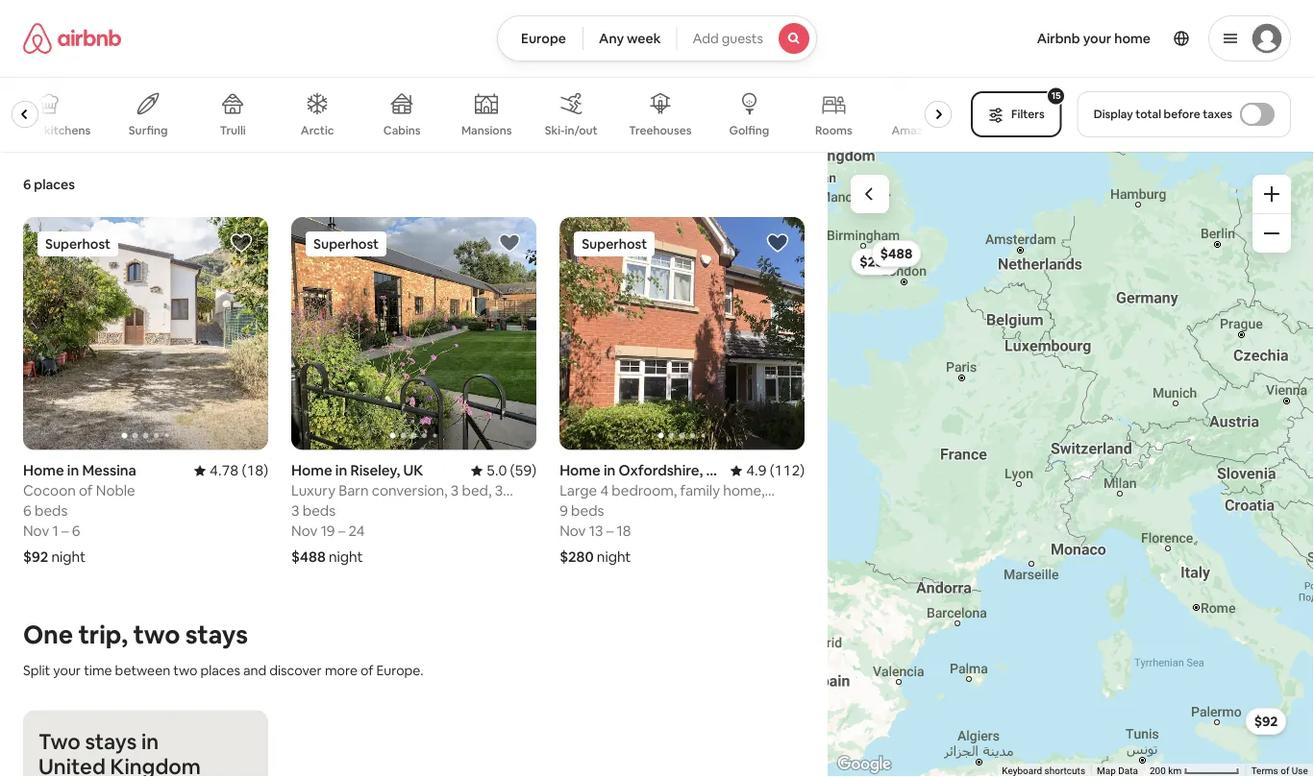 Task type: vqa. For each thing, say whether or not it's contained in the screenshot.
non-
no



Task type: describe. For each thing, give the bounding box(es) containing it.
uk
[[403, 461, 423, 480]]

4.78
[[210, 461, 239, 480]]

night for $280
[[597, 548, 631, 567]]

$92 button
[[1246, 709, 1287, 736]]

6 places
[[23, 176, 75, 193]]

9
[[560, 502, 568, 521]]

week
[[627, 30, 661, 47]]

total
[[1136, 107, 1162, 122]]

$92 inside home in messina cocoon of noble 6 beds nov 1 – 6 $92 night
[[23, 548, 48, 567]]

4.9 (112)
[[746, 461, 805, 480]]

split your time between two places and discover more of europe.
[[23, 662, 424, 679]]

messina
[[82, 461, 136, 480]]

200 km button
[[1144, 764, 1246, 778]]

any week
[[599, 30, 661, 47]]

golfing
[[729, 123, 770, 138]]

europe.
[[377, 662, 424, 679]]

$488 $280
[[860, 245, 913, 271]]

5.0 out of 5 average rating,  59 reviews image
[[471, 461, 537, 480]]

google image
[[833, 753, 896, 778]]

two
[[38, 729, 80, 756]]

map data
[[1097, 766, 1139, 778]]

and
[[243, 662, 267, 679]]

home for home in messina cocoon of noble 6 beds nov 1 – 6 $92 night
[[23, 461, 64, 480]]

rooms
[[815, 123, 853, 138]]

5.0 (59)
[[487, 461, 537, 480]]

3
[[291, 502, 300, 521]]

15
[[1052, 89, 1061, 102]]

trip,
[[78, 619, 128, 651]]

2 horizontal spatial of
[[1281, 766, 1290, 778]]

200
[[1150, 766, 1166, 778]]

more
[[325, 662, 358, 679]]

surfing
[[129, 123, 168, 138]]

$280 button
[[851, 249, 901, 276]]

chef's kitchens
[[7, 123, 91, 138]]

4.9 out of 5 average rating,  112 reviews image
[[731, 461, 805, 480]]

4.9
[[746, 461, 767, 480]]

taxes
[[1203, 107, 1233, 122]]

add
[[693, 30, 719, 47]]

two stays in united kingdo
[[38, 729, 201, 778]]

$92 inside button
[[1255, 714, 1278, 731]]

(18)
[[242, 461, 268, 480]]

amazing
[[892, 123, 940, 138]]

filters button
[[971, 91, 1062, 138]]

time
[[84, 662, 112, 679]]

(112)
[[770, 461, 805, 480]]

filters
[[1012, 107, 1045, 122]]

airbnb your home
[[1037, 30, 1151, 47]]

4.78 out of 5 average rating,  18 reviews image
[[194, 461, 268, 480]]

in/out
[[565, 123, 598, 138]]

shortcuts
[[1045, 766, 1086, 778]]

1 vertical spatial places
[[200, 662, 240, 679]]

any week button
[[583, 15, 677, 62]]

home in riseley, uk
[[291, 461, 423, 480]]

keyboard
[[1002, 766, 1043, 778]]

data
[[1119, 766, 1139, 778]]

beds for 9
[[571, 502, 604, 521]]

group for 9 beds nov 13 – 18 $280 night
[[560, 217, 805, 450]]

airbnb your home link
[[1026, 18, 1163, 59]]

between
[[115, 662, 170, 679]]

add to wishlist: home in messina image
[[230, 232, 253, 255]]

none search field containing europe
[[497, 15, 817, 62]]

24
[[349, 522, 365, 541]]

ski-
[[545, 123, 565, 138]]

display
[[1094, 107, 1133, 122]]

profile element
[[840, 0, 1291, 77]]

add guests button
[[676, 15, 817, 62]]

19
[[321, 522, 335, 541]]

terms of use link
[[1252, 766, 1309, 778]]

united
[[38, 754, 106, 778]]

guests
[[722, 30, 763, 47]]

$280 inside 9 beds nov 13 – 18 $280 night
[[560, 548, 594, 567]]

add guests
[[693, 30, 763, 47]]

3 beds nov 19 – 24 $488 night
[[291, 502, 365, 567]]

– inside home in messina cocoon of noble 6 beds nov 1 – 6 $92 night
[[62, 522, 69, 541]]

nov for nov 19 – 24
[[291, 522, 318, 541]]

9 beds nov 13 – 18 $280 night
[[560, 502, 631, 567]]

13
[[589, 522, 603, 541]]

google map
showing 3 stays. region
[[828, 152, 1314, 778]]

nov for nov 13 – 18
[[560, 522, 586, 541]]

keyboard shortcuts
[[1002, 766, 1086, 778]]

– for nov 13 – 18
[[606, 522, 614, 541]]

0 vertical spatial two
[[133, 619, 180, 651]]

amazing pools
[[892, 123, 972, 138]]

one trip, two stays
[[23, 619, 248, 651]]

$488 button
[[872, 240, 922, 267]]

18
[[617, 522, 631, 541]]

night for $488
[[329, 548, 363, 567]]



Task type: locate. For each thing, give the bounding box(es) containing it.
1 vertical spatial $92
[[1255, 714, 1278, 731]]

3 nov from the left
[[560, 522, 586, 541]]

2 horizontal spatial nov
[[560, 522, 586, 541]]

night inside "3 beds nov 19 – 24 $488 night"
[[329, 548, 363, 567]]

1 horizontal spatial of
[[361, 662, 374, 679]]

night inside 9 beds nov 13 – 18 $280 night
[[597, 548, 631, 567]]

mansions
[[461, 123, 512, 138]]

home up cocoon
[[23, 461, 64, 480]]

6
[[23, 176, 31, 193], [23, 502, 31, 521], [72, 522, 80, 541]]

1 home from the left
[[23, 461, 64, 480]]

1 horizontal spatial in
[[141, 729, 159, 756]]

0 horizontal spatial places
[[34, 176, 75, 193]]

0 vertical spatial your
[[1083, 30, 1112, 47]]

map
[[1097, 766, 1116, 778]]

two right between
[[173, 662, 197, 679]]

0 horizontal spatial stays
[[85, 729, 137, 756]]

$92 up terms
[[1255, 714, 1278, 731]]

night inside home in messina cocoon of noble 6 beds nov 1 – 6 $92 night
[[51, 548, 86, 567]]

use
[[1292, 766, 1309, 778]]

1 – from the left
[[62, 522, 69, 541]]

– for nov 19 – 24
[[338, 522, 346, 541]]

– inside 9 beds nov 13 – 18 $280 night
[[606, 522, 614, 541]]

home up 3
[[291, 461, 332, 480]]

home
[[1115, 30, 1151, 47]]

nov inside "3 beds nov 19 – 24 $488 night"
[[291, 522, 318, 541]]

– inside "3 beds nov 19 – 24 $488 night"
[[338, 522, 346, 541]]

nov down the 9
[[560, 522, 586, 541]]

None search field
[[497, 15, 817, 62]]

(59)
[[510, 461, 537, 480]]

0 vertical spatial $488
[[881, 245, 913, 263]]

0 horizontal spatial night
[[51, 548, 86, 567]]

riseley,
[[350, 461, 400, 480]]

beds inside home in messina cocoon of noble 6 beds nov 1 – 6 $92 night
[[35, 502, 68, 521]]

1 vertical spatial $488
[[291, 548, 326, 567]]

noble
[[96, 482, 135, 500]]

arctic
[[301, 123, 334, 138]]

5.0
[[487, 461, 507, 480]]

2 nov from the left
[[291, 522, 318, 541]]

in left riseley,
[[335, 461, 347, 480]]

$488
[[881, 245, 913, 263], [291, 548, 326, 567]]

2 vertical spatial 6
[[72, 522, 80, 541]]

$488 inside "$488 $280"
[[881, 245, 913, 263]]

beds inside "3 beds nov 19 – 24 $488 night"
[[303, 502, 336, 521]]

1 horizontal spatial $280
[[860, 254, 892, 271]]

–
[[62, 522, 69, 541], [338, 522, 346, 541], [606, 522, 614, 541]]

1 vertical spatial your
[[53, 662, 81, 679]]

200 km
[[1150, 766, 1185, 778]]

home
[[23, 461, 64, 480], [291, 461, 332, 480]]

home for home in riseley, uk
[[291, 461, 332, 480]]

of inside home in messina cocoon of noble 6 beds nov 1 – 6 $92 night
[[79, 482, 93, 500]]

0 horizontal spatial $280
[[560, 548, 594, 567]]

0 horizontal spatial –
[[62, 522, 69, 541]]

of
[[79, 482, 93, 500], [361, 662, 374, 679], [1281, 766, 1290, 778]]

in for riseley,
[[335, 461, 347, 480]]

keyboard shortcuts button
[[1002, 765, 1086, 778]]

in inside two stays in united kingdo
[[141, 729, 159, 756]]

two up between
[[133, 619, 180, 651]]

km
[[1169, 766, 1182, 778]]

1 horizontal spatial home
[[291, 461, 332, 480]]

of left noble
[[79, 482, 93, 500]]

1 night from the left
[[51, 548, 86, 567]]

chef's
[[7, 123, 42, 138]]

home inside home in messina cocoon of noble 6 beds nov 1 – 6 $92 night
[[23, 461, 64, 480]]

pools
[[942, 123, 972, 138]]

your left home
[[1083, 30, 1112, 47]]

nov inside 9 beds nov 13 – 18 $280 night
[[560, 522, 586, 541]]

– right 1
[[62, 522, 69, 541]]

night down 1
[[51, 548, 86, 567]]

group
[[0, 77, 972, 152], [23, 217, 268, 450], [291, 217, 537, 450], [560, 217, 805, 450]]

1 horizontal spatial $488
[[881, 245, 913, 263]]

display total before taxes button
[[1078, 91, 1291, 138]]

3 – from the left
[[606, 522, 614, 541]]

two
[[133, 619, 180, 651], [173, 662, 197, 679]]

places
[[34, 176, 75, 193], [200, 662, 240, 679]]

beds down cocoon
[[35, 502, 68, 521]]

europe button
[[497, 15, 584, 62]]

cabins
[[383, 123, 421, 138]]

your
[[1083, 30, 1112, 47], [53, 662, 81, 679]]

1 horizontal spatial stays
[[185, 619, 248, 651]]

0 horizontal spatial $92
[[23, 548, 48, 567]]

0 horizontal spatial of
[[79, 482, 93, 500]]

beds
[[35, 502, 68, 521], [303, 502, 336, 521], [571, 502, 604, 521]]

kitchens
[[44, 123, 91, 138]]

1 horizontal spatial nov
[[291, 522, 318, 541]]

in for messina
[[67, 461, 79, 480]]

your for home
[[1083, 30, 1112, 47]]

3 night from the left
[[597, 548, 631, 567]]

1 vertical spatial 6
[[23, 502, 31, 521]]

discover
[[270, 662, 322, 679]]

nov inside home in messina cocoon of noble 6 beds nov 1 – 6 $92 night
[[23, 522, 49, 541]]

of left use
[[1281, 766, 1290, 778]]

group containing chef's kitchens
[[0, 77, 972, 152]]

0 horizontal spatial beds
[[35, 502, 68, 521]]

1 horizontal spatial places
[[200, 662, 240, 679]]

1 vertical spatial stays
[[85, 729, 137, 756]]

2 home from the left
[[291, 461, 332, 480]]

6 right 1
[[72, 522, 80, 541]]

1 horizontal spatial –
[[338, 522, 346, 541]]

zoom in image
[[1264, 187, 1280, 202]]

0 vertical spatial $92
[[23, 548, 48, 567]]

1 vertical spatial of
[[361, 662, 374, 679]]

split
[[23, 662, 50, 679]]

airbnb
[[1037, 30, 1080, 47]]

4.78 (18)
[[210, 461, 268, 480]]

home in messina cocoon of noble 6 beds nov 1 – 6 $92 night
[[23, 461, 136, 567]]

europe
[[521, 30, 566, 47]]

nov down 3
[[291, 522, 318, 541]]

in up cocoon
[[67, 461, 79, 480]]

of right "more"
[[361, 662, 374, 679]]

$488 inside "3 beds nov 19 – 24 $488 night"
[[291, 548, 326, 567]]

0 horizontal spatial nov
[[23, 522, 49, 541]]

1 horizontal spatial beds
[[303, 502, 336, 521]]

6 down chef's
[[23, 176, 31, 193]]

0 horizontal spatial in
[[67, 461, 79, 480]]

0 vertical spatial of
[[79, 482, 93, 500]]

1 nov from the left
[[23, 522, 49, 541]]

cocoon
[[23, 482, 76, 500]]

group for home in messina cocoon of noble 6 beds nov 1 – 6 $92 night
[[23, 217, 268, 450]]

trulli
[[220, 123, 246, 138]]

add to wishlist: home in riseley, uk image
[[498, 232, 521, 255]]

2 beds from the left
[[303, 502, 336, 521]]

1 horizontal spatial $92
[[1255, 714, 1278, 731]]

2 vertical spatial of
[[1281, 766, 1290, 778]]

add to wishlist: home in oxfordshire, uk image
[[767, 232, 790, 255]]

0 vertical spatial places
[[34, 176, 75, 193]]

in
[[67, 461, 79, 480], [335, 461, 347, 480], [141, 729, 159, 756]]

ski-in/out
[[545, 123, 598, 138]]

0 vertical spatial $280
[[860, 254, 892, 271]]

before
[[1164, 107, 1201, 122]]

beds inside 9 beds nov 13 – 18 $280 night
[[571, 502, 604, 521]]

your inside airbnb your home link
[[1083, 30, 1112, 47]]

beds for 3
[[303, 502, 336, 521]]

night down 18
[[597, 548, 631, 567]]

1 vertical spatial two
[[173, 662, 197, 679]]

terms
[[1252, 766, 1279, 778]]

places left and
[[200, 662, 240, 679]]

one
[[23, 619, 73, 651]]

in inside home in messina cocoon of noble 6 beds nov 1 – 6 $92 night
[[67, 461, 79, 480]]

2 night from the left
[[329, 548, 363, 567]]

2 horizontal spatial beds
[[571, 502, 604, 521]]

your for time
[[53, 662, 81, 679]]

stays inside two stays in united kingdo
[[85, 729, 137, 756]]

2 horizontal spatial night
[[597, 548, 631, 567]]

3 beds from the left
[[571, 502, 604, 521]]

zoom out image
[[1264, 226, 1280, 241]]

in down between
[[141, 729, 159, 756]]

beds up 13 on the left of page
[[571, 502, 604, 521]]

0 horizontal spatial home
[[23, 461, 64, 480]]

1
[[52, 522, 58, 541]]

treehouses
[[629, 123, 692, 138]]

6 down cocoon
[[23, 502, 31, 521]]

– right 19
[[338, 522, 346, 541]]

$92
[[23, 548, 48, 567], [1255, 714, 1278, 731]]

2 – from the left
[[338, 522, 346, 541]]

places down chef's kitchens
[[34, 176, 75, 193]]

2 horizontal spatial –
[[606, 522, 614, 541]]

nov
[[23, 522, 49, 541], [291, 522, 318, 541], [560, 522, 586, 541]]

1 horizontal spatial night
[[329, 548, 363, 567]]

beds up 19
[[303, 502, 336, 521]]

– right 13 on the left of page
[[606, 522, 614, 541]]

1 beds from the left
[[35, 502, 68, 521]]

display total before taxes
[[1094, 107, 1233, 122]]

terms of use
[[1252, 766, 1309, 778]]

0 vertical spatial 6
[[23, 176, 31, 193]]

0 horizontal spatial $488
[[291, 548, 326, 567]]

stays up split your time between two places and discover more of europe.
[[185, 619, 248, 651]]

nov left 1
[[23, 522, 49, 541]]

1 vertical spatial $280
[[560, 548, 594, 567]]

stays right two
[[85, 729, 137, 756]]

night
[[51, 548, 86, 567], [329, 548, 363, 567], [597, 548, 631, 567]]

your right split
[[53, 662, 81, 679]]

1 horizontal spatial your
[[1083, 30, 1112, 47]]

2 horizontal spatial in
[[335, 461, 347, 480]]

map data button
[[1097, 765, 1139, 778]]

$92 down cocoon
[[23, 548, 48, 567]]

any
[[599, 30, 624, 47]]

group for 3 beds nov 19 – 24 $488 night
[[291, 217, 537, 450]]

$280
[[860, 254, 892, 271], [560, 548, 594, 567]]

0 vertical spatial stays
[[185, 619, 248, 651]]

0 horizontal spatial your
[[53, 662, 81, 679]]

night down 24
[[329, 548, 363, 567]]

$280 inside "$488 $280"
[[860, 254, 892, 271]]



